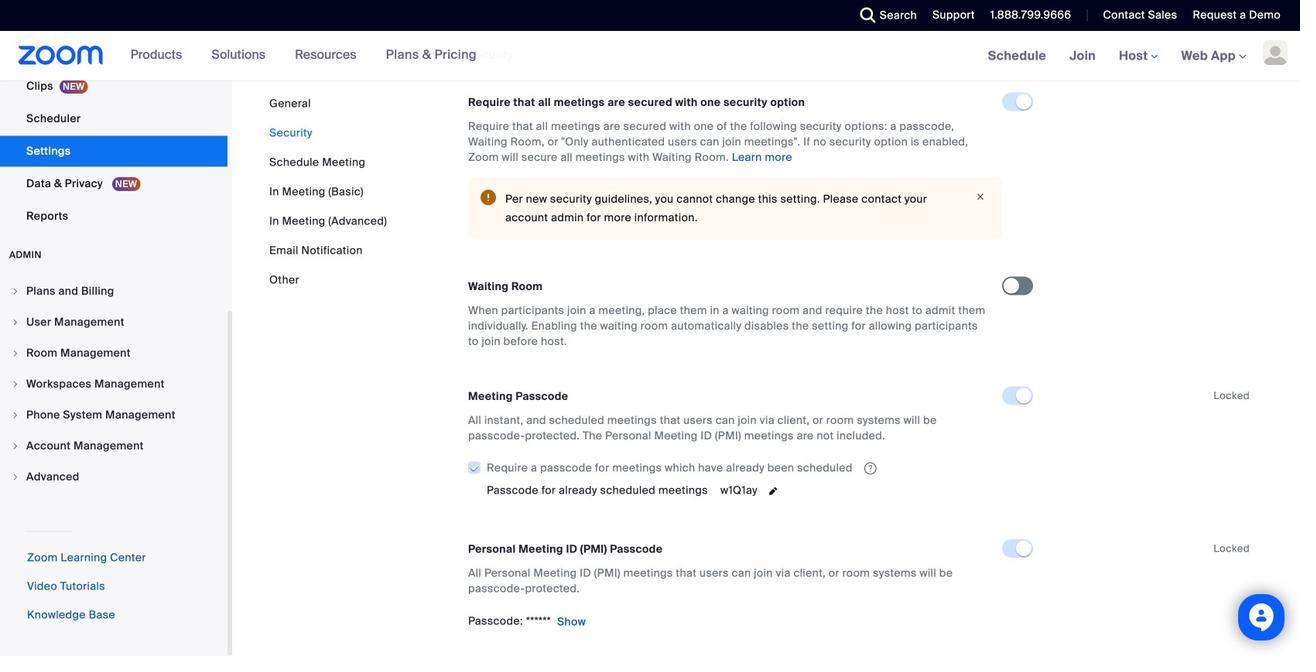 Task type: vqa. For each thing, say whether or not it's contained in the screenshot.
banner at the top of the page
yes



Task type: describe. For each thing, give the bounding box(es) containing it.
6 menu item from the top
[[0, 431, 228, 461]]

security element
[[459, 43, 1259, 656]]

2 right image from the top
[[11, 441, 20, 451]]

3 right image from the top
[[11, 380, 20, 389]]

close image
[[971, 190, 990, 204]]

2 menu item from the top
[[0, 308, 228, 337]]

1 right image from the top
[[11, 318, 20, 327]]

zoom logo image
[[19, 46, 103, 65]]

application inside security element
[[467, 456, 1002, 479]]

3 menu item from the top
[[0, 339, 228, 368]]

warning image
[[481, 190, 496, 205]]

1 right image from the top
[[11, 287, 20, 296]]

2 right image from the top
[[11, 349, 20, 358]]

personal menu menu
[[0, 0, 228, 233]]



Task type: locate. For each thing, give the bounding box(es) containing it.
4 menu item from the top
[[0, 370, 228, 399]]

application
[[467, 456, 1002, 479]]

admin menu menu
[[0, 277, 228, 493]]

right image
[[11, 287, 20, 296], [11, 349, 20, 358], [11, 380, 20, 389], [11, 411, 20, 420], [11, 472, 20, 482]]

1 vertical spatial right image
[[11, 441, 20, 451]]

0 vertical spatial right image
[[11, 318, 20, 327]]

meetings navigation
[[976, 31, 1300, 82]]

menu item
[[0, 277, 228, 306], [0, 308, 228, 337], [0, 339, 228, 368], [0, 370, 228, 399], [0, 400, 228, 430], [0, 431, 228, 461], [0, 462, 228, 492]]

alert
[[468, 177, 1002, 239]]

learn more about require a passcode for meetings which have already been scheduled image
[[860, 462, 881, 476]]

alert inside security element
[[468, 177, 1002, 239]]

7 menu item from the top
[[0, 462, 228, 492]]

5 menu item from the top
[[0, 400, 228, 430]]

1 menu item from the top
[[0, 277, 228, 306]]

right image
[[11, 318, 20, 327], [11, 441, 20, 451]]

edit password for meetings which have already been scheduled image
[[764, 483, 782, 499]]

banner
[[0, 31, 1300, 82]]

4 right image from the top
[[11, 411, 20, 420]]

product information navigation
[[119, 31, 488, 80]]

menu bar
[[269, 96, 387, 288]]

5 right image from the top
[[11, 472, 20, 482]]

profile picture image
[[1263, 40, 1288, 65]]



